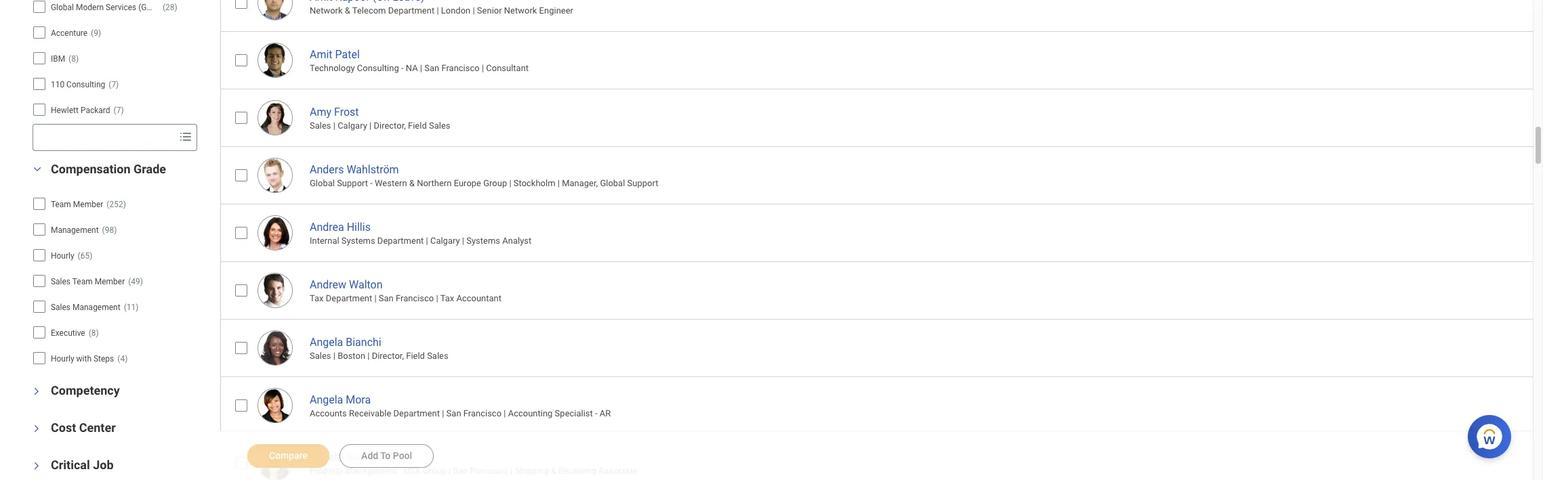 Task type: locate. For each thing, give the bounding box(es) containing it.
consulting
[[357, 63, 399, 73], [66, 80, 105, 90]]

2 support from the left
[[627, 178, 659, 189]]

director,
[[374, 121, 406, 131], [372, 351, 404, 361]]

systems down hillis
[[342, 236, 375, 246]]

andrea hillis list item
[[220, 204, 1544, 261]]

hillis
[[347, 221, 371, 234]]

group right "europe"
[[483, 178, 507, 189]]

| left london
[[437, 6, 439, 16]]

(49)
[[128, 278, 143, 287]]

0 horizontal spatial consulting
[[66, 80, 105, 90]]

0 vertical spatial (8)
[[69, 55, 79, 64]]

sales
[[310, 121, 331, 131], [429, 121, 450, 131], [51, 278, 71, 287], [51, 303, 71, 313], [310, 351, 331, 361], [427, 351, 449, 361]]

1 horizontal spatial tax
[[440, 294, 454, 304]]

director, inside 'angela bianchi' list item
[[372, 351, 404, 361]]

(8) inside "tree"
[[69, 55, 79, 64]]

(8) right executive
[[89, 329, 99, 339]]

2 vertical spatial management
[[345, 467, 397, 477]]

field inside 'angela bianchi' list item
[[406, 351, 425, 361]]

1 horizontal spatial (8)
[[89, 329, 99, 339]]

0 horizontal spatial group
[[423, 467, 447, 477]]

network & telecom department   |   london   |   senior network engineer list item
[[220, 0, 1544, 31]]

1 horizontal spatial calgary
[[430, 236, 460, 246]]

2 vertical spatial &
[[551, 467, 557, 477]]

2 vertical spatial chevron down image
[[32, 459, 41, 475]]

san inside "amit patel" list item
[[425, 63, 439, 73]]

hourly left (65)
[[51, 252, 74, 261]]

1 vertical spatial field
[[406, 351, 425, 361]]

chevron down image up chevron down icon
[[32, 384, 41, 400]]

director, down bianchi
[[372, 351, 404, 361]]

global right manager,
[[600, 178, 625, 189]]

director, up the wahlström
[[374, 121, 406, 131]]

san down walton
[[379, 294, 394, 304]]

1 vertical spatial group
[[423, 467, 447, 477]]

team down (65)
[[72, 278, 93, 287]]

member
[[73, 200, 103, 210], [95, 278, 125, 287]]

calgary
[[338, 121, 367, 131], [430, 236, 460, 246]]

0 horizontal spatial global
[[51, 3, 74, 12]]

| left the boston
[[333, 351, 336, 361]]

chevron down image for competency
[[32, 384, 41, 400]]

group right usa
[[423, 467, 447, 477]]

department down andrew walton
[[326, 294, 372, 304]]

2 horizontal spatial &
[[551, 467, 557, 477]]

1 vertical spatial director,
[[372, 351, 404, 361]]

0 vertical spatial group
[[483, 178, 507, 189]]

angela up the boston
[[310, 336, 343, 349]]

francisco
[[442, 63, 480, 73], [396, 294, 434, 304], [464, 409, 502, 419], [470, 467, 508, 477]]

1 vertical spatial hourly
[[51, 355, 74, 364]]

management down snodgrass
[[345, 467, 397, 477]]

chevron down image left compensation in the left of the page
[[29, 165, 45, 175]]

department
[[388, 6, 435, 16], [378, 236, 424, 246], [326, 294, 372, 304], [394, 409, 440, 419]]

& right shipping
[[551, 467, 557, 477]]

mora
[[346, 394, 371, 407]]

department up walton
[[378, 236, 424, 246]]

(7) up packard
[[109, 80, 119, 90]]

1 horizontal spatial support
[[627, 178, 659, 189]]

accountant
[[457, 294, 502, 304]]

amit
[[310, 48, 333, 61]]

0 vertical spatial field
[[408, 121, 427, 131]]

critical
[[51, 459, 90, 473]]

ibm
[[51, 55, 65, 64]]

2 hourly from the top
[[51, 355, 74, 364]]

(8) right the ibm
[[69, 55, 79, 64]]

member left (49)
[[95, 278, 125, 287]]

1 angela from the top
[[310, 336, 343, 349]]

angela
[[310, 336, 343, 349], [310, 394, 343, 407], [310, 451, 343, 464]]

san inside angela mora list item
[[446, 409, 461, 419]]

francisco left consultant
[[442, 63, 480, 73]]

systems left analyst
[[467, 236, 500, 246]]

support
[[337, 178, 368, 189], [627, 178, 659, 189]]

field down technology consulting - na   |   san francisco   |   consultant
[[408, 121, 427, 131]]

1 vertical spatial angela
[[310, 394, 343, 407]]

1 horizontal spatial network
[[504, 6, 537, 16]]

0 horizontal spatial calgary
[[338, 121, 367, 131]]

angela up property
[[310, 451, 343, 464]]

francisco left shipping
[[470, 467, 508, 477]]

1 hourly from the top
[[51, 252, 74, 261]]

2 horizontal spatial global
[[600, 178, 625, 189]]

modern
[[76, 3, 104, 12]]

anders wahlström
[[310, 163, 399, 176]]

chevron down image
[[29, 165, 45, 175], [32, 384, 41, 400], [32, 459, 41, 475]]

1 vertical spatial (8)
[[89, 329, 99, 339]]

global down anders
[[310, 178, 335, 189]]

amy frost
[[310, 106, 359, 118]]

management down team member
[[51, 226, 99, 236]]

1 horizontal spatial team
[[72, 278, 93, 287]]

0 horizontal spatial &
[[345, 6, 350, 16]]

& right "western"
[[409, 178, 415, 189]]

senior
[[477, 6, 502, 16]]

- for snodgrass
[[399, 467, 402, 477]]

1 horizontal spatial group
[[483, 178, 507, 189]]

|
[[437, 6, 439, 16], [473, 6, 475, 16], [420, 63, 422, 73], [482, 63, 484, 73], [333, 121, 336, 131], [370, 121, 372, 131], [509, 178, 512, 189], [558, 178, 560, 189], [426, 236, 428, 246], [462, 236, 464, 246], [375, 294, 377, 304], [436, 294, 438, 304], [333, 351, 336, 361], [368, 351, 370, 361], [442, 409, 444, 419], [504, 409, 506, 419], [449, 467, 451, 477], [511, 467, 513, 477]]

francisco left the accounting
[[464, 409, 502, 419]]

-
[[401, 63, 404, 73], [370, 178, 373, 189], [595, 409, 598, 419], [399, 467, 402, 477]]

- inside angela mora list item
[[595, 409, 598, 419]]

accenture
[[51, 29, 88, 38]]

2 vertical spatial angela
[[310, 451, 343, 464]]

& left "telecom"
[[345, 6, 350, 16]]

department right 'receivable'
[[394, 409, 440, 419]]

consulting inside "amit patel" list item
[[357, 63, 399, 73]]

1 vertical spatial chevron down image
[[32, 384, 41, 400]]

critical job button
[[51, 459, 114, 473]]

0 vertical spatial hourly
[[51, 252, 74, 261]]

(8) inside compensation grade 'tree'
[[89, 329, 99, 339]]

consulting for technology
[[357, 63, 399, 73]]

&
[[345, 6, 350, 16], [409, 178, 415, 189], [551, 467, 557, 477]]

2 tax from the left
[[440, 294, 454, 304]]

- down the wahlström
[[370, 178, 373, 189]]

| left analyst
[[462, 236, 464, 246]]

calgary down northern
[[430, 236, 460, 246]]

compensation
[[51, 162, 131, 177]]

support right manager,
[[627, 178, 659, 189]]

1 vertical spatial consulting
[[66, 80, 105, 90]]

sales for sales management
[[51, 303, 71, 313]]

1 vertical spatial calgary
[[430, 236, 460, 246]]

- inside anders wahlström list item
[[370, 178, 373, 189]]

tax down 'andrew'
[[310, 294, 324, 304]]

1 horizontal spatial &
[[409, 178, 415, 189]]

francisco inside andrew walton list item
[[396, 294, 434, 304]]

san right na
[[425, 63, 439, 73]]

angela bianchi link
[[310, 333, 381, 349]]

boston
[[338, 351, 365, 361]]

sales up executive
[[51, 303, 71, 313]]

field for amy frost
[[408, 121, 427, 131]]

1 horizontal spatial systems
[[467, 236, 500, 246]]

cost
[[51, 421, 76, 436]]

global modern services (gms)
[[51, 3, 162, 12]]

sales   |   boston   |   director, field sales
[[310, 351, 449, 361]]

francisco inside "amit patel" list item
[[442, 63, 480, 73]]

associate
[[599, 467, 638, 477]]

compensation grade
[[51, 162, 166, 177]]

- left na
[[401, 63, 404, 73]]

department inside angela mora list item
[[394, 409, 440, 419]]

management inside angela snodgrass list item
[[345, 467, 397, 477]]

andrea
[[310, 221, 344, 234]]

department right "telecom"
[[388, 6, 435, 16]]

0 vertical spatial angela
[[310, 336, 343, 349]]

team
[[51, 200, 71, 210], [72, 278, 93, 287]]

cost center
[[51, 421, 116, 436]]

hourly left with
[[51, 355, 74, 364]]

(7) for 110 consulting
[[109, 80, 119, 90]]

0 vertical spatial team
[[51, 200, 71, 210]]

engineer
[[539, 6, 574, 16]]

angela snodgrass
[[310, 451, 397, 464]]

field
[[408, 121, 427, 131], [406, 351, 425, 361]]

amy frost list item
[[220, 89, 1544, 146]]

team down compensation in the left of the page
[[51, 200, 71, 210]]

(8)
[[69, 55, 79, 64], [89, 329, 99, 339]]

0 horizontal spatial tax
[[310, 294, 324, 304]]

(252)
[[107, 200, 126, 210]]

1 horizontal spatial consulting
[[357, 63, 399, 73]]

angela mora link
[[310, 391, 371, 407]]

sales down amy
[[310, 121, 331, 131]]

tree
[[32, 0, 197, 151]]

2 systems from the left
[[467, 236, 500, 246]]

0 horizontal spatial support
[[337, 178, 368, 189]]

1 vertical spatial management
[[73, 303, 120, 313]]

sales up sales management
[[51, 278, 71, 287]]

- left usa
[[399, 467, 402, 477]]

1 horizontal spatial global
[[310, 178, 335, 189]]

sales down angela bianchi
[[310, 351, 331, 361]]

critical job
[[51, 459, 114, 473]]

consulting up hewlett packard
[[66, 80, 105, 90]]

- left ar
[[595, 409, 598, 419]]

department inside andrea hillis list item
[[378, 236, 424, 246]]

andrea hillis link
[[310, 218, 371, 234]]

0 vertical spatial &
[[345, 6, 350, 16]]

1 support from the left
[[337, 178, 368, 189]]

hewlett
[[51, 106, 79, 116]]

0 vertical spatial (7)
[[109, 80, 119, 90]]

packard
[[81, 106, 110, 116]]

Search field
[[33, 126, 174, 150]]

chevron down image for critical job
[[32, 459, 41, 475]]

member left (252)
[[73, 200, 103, 210]]

hourly
[[51, 252, 74, 261], [51, 355, 74, 364]]

calgary down frost at top
[[338, 121, 367, 131]]

(8) for executive
[[89, 329, 99, 339]]

tree containing global modern services (gms)
[[32, 0, 197, 151]]

1 vertical spatial &
[[409, 178, 415, 189]]

global
[[51, 3, 74, 12], [310, 178, 335, 189], [600, 178, 625, 189]]

global inside "tree"
[[51, 3, 74, 12]]

| down northern
[[426, 236, 428, 246]]

stockholm
[[514, 178, 556, 189]]

management
[[51, 226, 99, 236], [73, 303, 120, 313], [345, 467, 397, 477]]

& inside anders wahlström list item
[[409, 178, 415, 189]]

network left "telecom"
[[310, 6, 343, 16]]

cost center button
[[51, 421, 116, 436]]

angela up accounts
[[310, 394, 343, 407]]

- inside "amit patel" list item
[[401, 63, 404, 73]]

| down amy frost on the top left of page
[[333, 121, 336, 131]]

andrew
[[310, 278, 346, 291]]

tax left "accountant"
[[440, 294, 454, 304]]

sales for sales team member
[[51, 278, 71, 287]]

field down 'tax department   |   san francisco   |   tax accountant'
[[406, 351, 425, 361]]

technology consulting - na   |   san francisco   |   consultant
[[310, 63, 529, 73]]

angela inside list item
[[310, 451, 343, 464]]

0 horizontal spatial (8)
[[69, 55, 79, 64]]

0 vertical spatial calgary
[[338, 121, 367, 131]]

accounting
[[508, 409, 553, 419]]

(7) right packard
[[114, 106, 124, 116]]

angela snodgrass list item
[[220, 434, 1544, 481]]

0 vertical spatial director,
[[374, 121, 406, 131]]

consulting inside "tree"
[[66, 80, 105, 90]]

- inside angela snodgrass list item
[[399, 467, 402, 477]]

sales team member
[[51, 278, 125, 287]]

san right usa
[[453, 467, 468, 477]]

angela bianchi
[[310, 336, 381, 349]]

management down 'sales team member'
[[73, 303, 120, 313]]

global up accenture
[[51, 3, 74, 12]]

chevron down image inside compensation grade group
[[29, 165, 45, 175]]

systems
[[342, 236, 375, 246], [467, 236, 500, 246]]

chevron down image left critical
[[32, 459, 41, 475]]

1 vertical spatial (7)
[[114, 106, 124, 116]]

network right senior
[[504, 6, 537, 16]]

0 vertical spatial chevron down image
[[29, 165, 45, 175]]

| up "property management - usa group   |   san francisco   |   shipping & receiving associate"
[[442, 409, 444, 419]]

specialist
[[555, 409, 593, 419]]

0 horizontal spatial team
[[51, 200, 71, 210]]

2 angela from the top
[[310, 394, 343, 407]]

with
[[76, 355, 92, 364]]

1 vertical spatial member
[[95, 278, 125, 287]]

san up "property management - usa group   |   san francisco   |   shipping & receiving associate"
[[446, 409, 461, 419]]

group inside anders wahlström list item
[[483, 178, 507, 189]]

angela bianchi list item
[[220, 319, 1544, 377]]

hourly with steps
[[51, 355, 114, 364]]

consulting for 110
[[66, 80, 105, 90]]

san
[[425, 63, 439, 73], [379, 294, 394, 304], [446, 409, 461, 419], [453, 467, 468, 477]]

field for angela bianchi
[[406, 351, 425, 361]]

director, inside amy frost list item
[[374, 121, 406, 131]]

consulting down "patel" at top left
[[357, 63, 399, 73]]

chevron down image for compensation grade
[[29, 165, 45, 175]]

support down anders wahlström
[[337, 178, 368, 189]]

network
[[310, 6, 343, 16], [504, 6, 537, 16]]

0 horizontal spatial network
[[310, 6, 343, 16]]

3 angela from the top
[[310, 451, 343, 464]]

property management - usa group   |   san francisco   |   shipping & receiving associate
[[310, 467, 638, 477]]

center
[[79, 421, 116, 436]]

| right na
[[420, 63, 422, 73]]

francisco down "internal systems department   |   calgary   |   systems analyst"
[[396, 294, 434, 304]]

0 vertical spatial consulting
[[357, 63, 399, 73]]

0 horizontal spatial systems
[[342, 236, 375, 246]]

field inside amy frost list item
[[408, 121, 427, 131]]



Task type: describe. For each thing, give the bounding box(es) containing it.
walton
[[349, 278, 383, 291]]

san inside andrew walton list item
[[379, 294, 394, 304]]

frost
[[334, 106, 359, 118]]

sales for sales   |   boston   |   director, field sales
[[310, 351, 331, 361]]

accounts
[[310, 409, 347, 419]]

usa
[[404, 467, 421, 477]]

london
[[441, 6, 471, 16]]

group inside angela snodgrass list item
[[423, 467, 447, 477]]

patel
[[335, 48, 360, 61]]

competency
[[51, 384, 120, 398]]

andrew walton
[[310, 278, 383, 291]]

receivable
[[349, 409, 391, 419]]

snodgrass
[[346, 451, 397, 464]]

hourly for hourly with steps
[[51, 355, 74, 364]]

sales up the accounts receivable department   |   san francisco   |   accounting specialist - ar
[[427, 351, 449, 361]]

wahlström
[[347, 163, 399, 176]]

western
[[375, 178, 407, 189]]

(98)
[[102, 226, 117, 236]]

andrea hillis
[[310, 221, 371, 234]]

ar
[[600, 409, 611, 419]]

| down walton
[[375, 294, 377, 304]]

| left stockholm
[[509, 178, 512, 189]]

amit patel link
[[310, 45, 360, 61]]

1 network from the left
[[310, 6, 343, 16]]

| right usa
[[449, 467, 451, 477]]

global for global modern services (gms)
[[51, 3, 74, 12]]

francisco inside angela snodgrass list item
[[470, 467, 508, 477]]

hourly for hourly
[[51, 252, 74, 261]]

(gms)
[[138, 3, 162, 12]]

calgary inside amy frost list item
[[338, 121, 367, 131]]

anders wahlström link
[[310, 160, 399, 176]]

& inside list item
[[345, 6, 350, 16]]

angela snodgrass link
[[310, 449, 397, 464]]

manager,
[[562, 178, 598, 189]]

consultant
[[486, 63, 529, 73]]

calgary inside andrea hillis list item
[[430, 236, 460, 246]]

andrew walton list item
[[220, 261, 1544, 319]]

1 tax from the left
[[310, 294, 324, 304]]

angela mora
[[310, 394, 371, 407]]

team member
[[51, 200, 103, 210]]

anders
[[310, 163, 344, 176]]

sales for sales   |   calgary   |   director, field sales
[[310, 121, 331, 131]]

(8) for ibm
[[69, 55, 79, 64]]

compensation grade group
[[24, 162, 214, 373]]

(65)
[[78, 252, 92, 261]]

san inside angela snodgrass list item
[[453, 467, 468, 477]]

compensation grade tree
[[32, 193, 197, 370]]

angela for angela bianchi
[[310, 336, 343, 349]]

property
[[310, 467, 343, 477]]

hewlett packard
[[51, 106, 110, 116]]

(4)
[[117, 355, 128, 364]]

receiving
[[559, 467, 597, 477]]

global for global support - western & northern europe group   |   stockholm   |   manager, global support
[[310, 178, 335, 189]]

amit patel list item
[[220, 31, 1544, 89]]

network & telecom department   |   london   |   senior network engineer
[[310, 6, 574, 16]]

anders wahlström list item
[[220, 146, 1544, 204]]

2 network from the left
[[504, 6, 537, 16]]

110
[[51, 80, 64, 90]]

compensation grade button
[[51, 162, 166, 177]]

| left senior
[[473, 6, 475, 16]]

amit patel
[[310, 48, 360, 61]]

angela mora list item
[[220, 377, 1544, 434]]

1 vertical spatial team
[[72, 278, 93, 287]]

angela for angela mora
[[310, 394, 343, 407]]

110 consulting
[[51, 80, 105, 90]]

1 systems from the left
[[342, 236, 375, 246]]

| up the wahlström
[[370, 121, 372, 131]]

services
[[106, 3, 136, 12]]

telecom
[[352, 6, 386, 16]]

(7) for hewlett packard
[[114, 106, 124, 116]]

internal
[[310, 236, 339, 246]]

job
[[93, 459, 114, 473]]

management for property
[[345, 467, 397, 477]]

competency button
[[51, 384, 120, 398]]

sales management
[[51, 303, 120, 313]]

technology
[[310, 63, 355, 73]]

| left shipping
[[511, 467, 513, 477]]

amy frost link
[[310, 103, 359, 118]]

| down bianchi
[[368, 351, 370, 361]]

management for sales
[[73, 303, 120, 313]]

director, for amy frost
[[374, 121, 406, 131]]

| left manager,
[[558, 178, 560, 189]]

sales   |   calgary   |   director, field sales
[[310, 121, 450, 131]]

tax department   |   san francisco   |   tax accountant
[[310, 294, 502, 304]]

| left the accounting
[[504, 409, 506, 419]]

director, for angela bianchi
[[372, 351, 404, 361]]

amy
[[310, 106, 332, 118]]

accounts receivable department   |   san francisco   |   accounting specialist - ar
[[310, 409, 611, 419]]

department inside list item
[[388, 6, 435, 16]]

chevron down image
[[32, 421, 41, 438]]

| left "accountant"
[[436, 294, 438, 304]]

executive
[[51, 329, 85, 339]]

grade
[[134, 162, 166, 177]]

steps
[[94, 355, 114, 364]]

na
[[406, 63, 418, 73]]

(28)
[[163, 3, 177, 12]]

shipping
[[515, 467, 549, 477]]

internal systems department   |   calgary   |   systems analyst
[[310, 236, 532, 246]]

0 vertical spatial management
[[51, 226, 99, 236]]

- for patel
[[401, 63, 404, 73]]

global support - western & northern europe group   |   stockholm   |   manager, global support
[[310, 178, 659, 189]]

& inside angela snodgrass list item
[[551, 467, 557, 477]]

bianchi
[[346, 336, 381, 349]]

angela for angela snodgrass
[[310, 451, 343, 464]]

(11)
[[124, 303, 139, 313]]

| left consultant
[[482, 63, 484, 73]]

francisco inside angela mora list item
[[464, 409, 502, 419]]

sales up northern
[[429, 121, 450, 131]]

analyst
[[503, 236, 532, 246]]

prompts image
[[178, 129, 194, 145]]

europe
[[454, 178, 481, 189]]

0 vertical spatial member
[[73, 200, 103, 210]]

northern
[[417, 178, 452, 189]]

(9)
[[91, 29, 101, 38]]

- for wahlström
[[370, 178, 373, 189]]

department inside andrew walton list item
[[326, 294, 372, 304]]



Task type: vqa. For each thing, say whether or not it's contained in the screenshot.
Configure Enable Engaging Careers 'icon'
no



